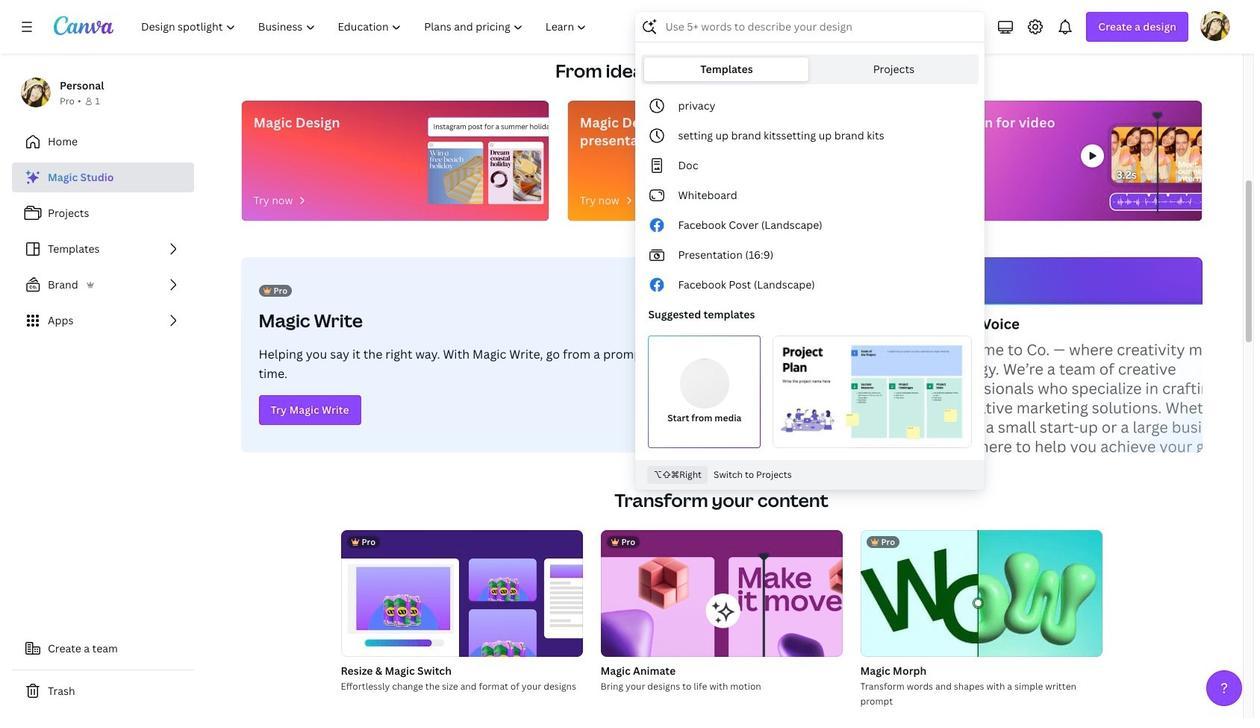 Task type: locate. For each thing, give the bounding box(es) containing it.
group
[[341, 531, 583, 695], [341, 531, 583, 658], [601, 531, 842, 695], [601, 531, 842, 658], [860, 531, 1102, 710], [860, 531, 1102, 658]]

stephanie aranda image
[[1200, 11, 1230, 41]]

list
[[12, 163, 194, 336]]

edit a copy of the project plan planning whiteboard in blue purple modern professional style template image
[[773, 336, 972, 448]]

list box
[[636, 91, 984, 454]]

None search field
[[636, 12, 985, 490]]

Search search field
[[666, 13, 955, 41]]



Task type: describe. For each thing, give the bounding box(es) containing it.
resize & magic switch image
[[341, 531, 583, 658]]

top level navigation element
[[131, 12, 600, 42]]

magic morph image
[[860, 531, 1102, 658]]

uploaded media image
[[680, 359, 729, 409]]

magic animate image
[[601, 531, 842, 658]]



Task type: vqa. For each thing, say whether or not it's contained in the screenshot.
ALL PROJECTS
no



